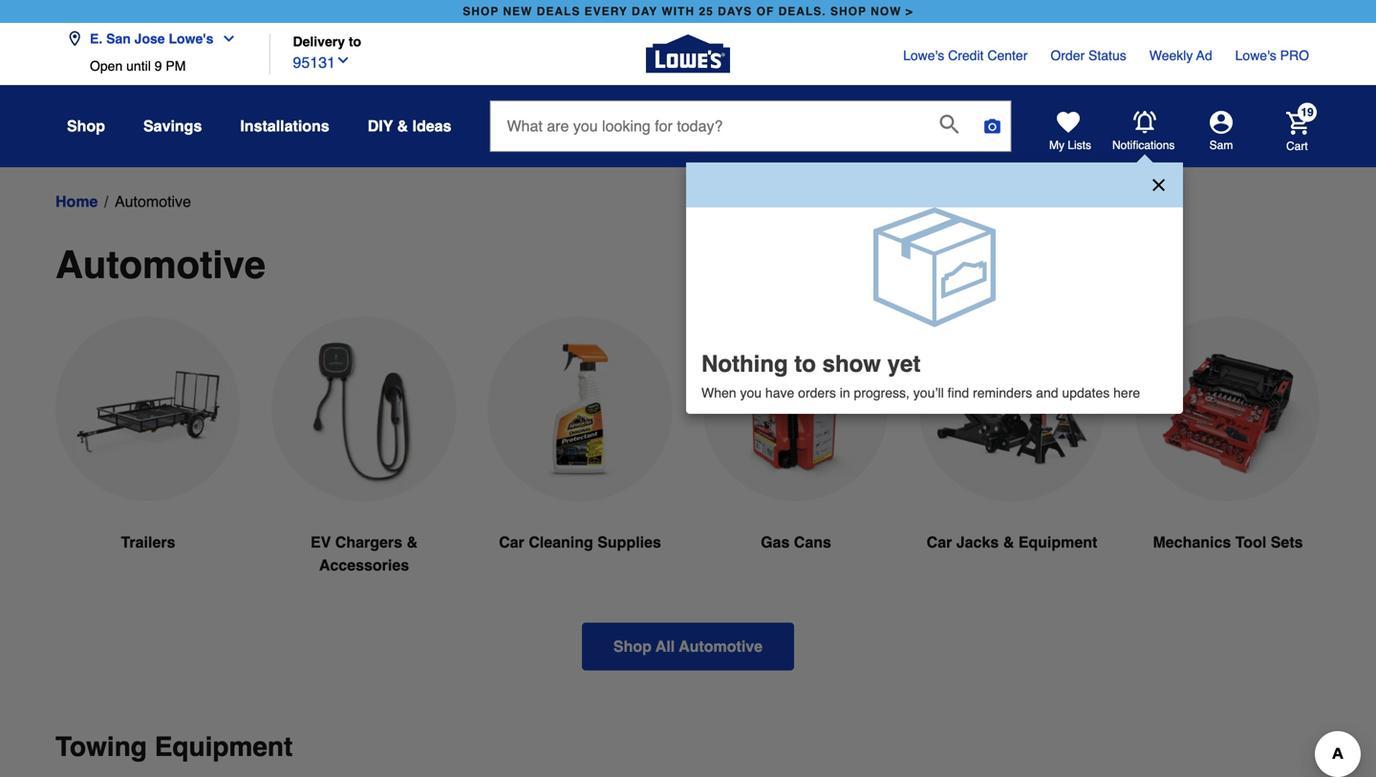 Task type: locate. For each thing, give the bounding box(es) containing it.
lowe's home improvement notification center image
[[1134, 111, 1157, 134]]

Search Query text field
[[491, 101, 925, 151]]

diy
[[368, 117, 393, 135]]

2 vertical spatial automotive
[[679, 638, 763, 655]]

jacks
[[957, 534, 999, 551]]

savings
[[143, 117, 202, 135]]

automotive down automotive link
[[55, 243, 266, 287]]

lowe's up pm
[[169, 31, 214, 46]]

shop left all
[[614, 638, 652, 655]]

pm
[[166, 58, 186, 74]]

95131
[[293, 54, 336, 71]]

95131 button
[[293, 49, 351, 74]]

center
[[988, 48, 1028, 63]]

ideas
[[413, 117, 452, 135]]

to right delivery on the left of the page
[[349, 34, 362, 49]]

9
[[155, 58, 162, 74]]

shop
[[463, 5, 499, 18], [831, 5, 867, 18]]

0 vertical spatial to
[[349, 34, 362, 49]]

0 horizontal spatial to
[[349, 34, 362, 49]]

equipment
[[1019, 534, 1098, 551], [155, 732, 293, 763]]

& right diy
[[397, 117, 408, 135]]

search image
[[940, 115, 960, 134]]

a black utility trailer with ramp. image
[[55, 317, 241, 501]]

every
[[585, 5, 628, 18]]

car jacks & equipment
[[927, 534, 1098, 551]]

shop for shop all automotive
[[614, 638, 652, 655]]

car
[[499, 534, 525, 551], [927, 534, 953, 551]]

a spray bottle of armor all protectant. image
[[488, 317, 673, 502]]

lowe's credit center
[[904, 48, 1028, 63]]

lowe's inside lowe's pro 'link'
[[1236, 48, 1277, 63]]

car cleaning supplies
[[499, 534, 662, 551]]

shop
[[67, 117, 105, 135], [614, 638, 652, 655]]

my
[[1050, 139, 1065, 152]]

0 horizontal spatial lowe's
[[169, 31, 214, 46]]

delivery to
[[293, 34, 362, 49]]

1 vertical spatial automotive
[[55, 243, 266, 287]]

chevron down image right jose
[[214, 31, 237, 46]]

0 vertical spatial shop
[[67, 117, 105, 135]]

1 horizontal spatial shop
[[614, 638, 652, 655]]

with
[[662, 5, 695, 18]]

1 vertical spatial to
[[795, 351, 817, 377]]

to inside the nothing to show yet when you have orders in progress, you'll find reminders and updates here
[[795, 351, 817, 377]]

open until 9 pm
[[90, 58, 186, 74]]

&
[[397, 117, 408, 135], [407, 534, 418, 551], [1004, 534, 1015, 551]]

2 car from the left
[[927, 534, 953, 551]]

1 horizontal spatial equipment
[[1019, 534, 1098, 551]]

& right jacks
[[1004, 534, 1015, 551]]

2 horizontal spatial lowe's
[[1236, 48, 1277, 63]]

0 vertical spatial chevron down image
[[214, 31, 237, 46]]

a torin jack and a pair of jack stands. image
[[920, 317, 1105, 502]]

savings button
[[143, 109, 202, 143]]

1 horizontal spatial shop
[[831, 5, 867, 18]]

1 vertical spatial shop
[[614, 638, 652, 655]]

1 vertical spatial chevron down image
[[336, 53, 351, 68]]

credit
[[949, 48, 984, 63]]

trailers
[[121, 534, 175, 551]]

0 vertical spatial equipment
[[1019, 534, 1098, 551]]

chevron down image
[[214, 31, 237, 46], [336, 53, 351, 68]]

car left jacks
[[927, 534, 953, 551]]

chevron down image down delivery to
[[336, 53, 351, 68]]

shop down open
[[67, 117, 105, 135]]

0 horizontal spatial shop
[[463, 5, 499, 18]]

shop left now
[[831, 5, 867, 18]]

ad
[[1197, 48, 1213, 63]]

0 horizontal spatial chevron down image
[[214, 31, 237, 46]]

e. san jose lowe's
[[90, 31, 214, 46]]

to
[[349, 34, 362, 49], [795, 351, 817, 377]]

lowe's home improvement lists image
[[1058, 111, 1081, 134]]

lowe's inside e. san jose lowe's "button"
[[169, 31, 214, 46]]

tool
[[1236, 534, 1267, 551]]

find
[[948, 386, 970, 401]]

lowe's
[[169, 31, 214, 46], [904, 48, 945, 63], [1236, 48, 1277, 63]]

to for delivery
[[349, 34, 362, 49]]

mechanics tool sets
[[1154, 534, 1304, 551]]

0 horizontal spatial equipment
[[155, 732, 293, 763]]

e. san jose lowe's button
[[67, 20, 244, 58]]

shop new deals every day with 25 days of deals. shop now > link
[[459, 0, 918, 23]]

open
[[90, 58, 123, 74]]

1 horizontal spatial car
[[927, 534, 953, 551]]

when
[[702, 386, 737, 401]]

deals.
[[779, 5, 827, 18]]

nothing
[[702, 351, 789, 377]]

automotive right all
[[679, 638, 763, 655]]

1 car from the left
[[499, 534, 525, 551]]

lowe's pro link
[[1236, 46, 1310, 65]]

lowe's inside lowe's credit center link
[[904, 48, 945, 63]]

1 horizontal spatial to
[[795, 351, 817, 377]]

car left cleaning
[[499, 534, 525, 551]]

installations
[[240, 117, 330, 135]]

automotive right home
[[115, 193, 191, 210]]

installations button
[[240, 109, 330, 143]]

status
[[1089, 48, 1127, 63]]

automotive
[[115, 193, 191, 210], [55, 243, 266, 287], [679, 638, 763, 655]]

& inside ev chargers & accessories
[[407, 534, 418, 551]]

sam
[[1210, 139, 1234, 152]]

None search field
[[490, 100, 1012, 170]]

reminders
[[973, 386, 1033, 401]]

sam button
[[1176, 111, 1268, 153]]

supplies
[[598, 534, 662, 551]]

1 horizontal spatial lowe's
[[904, 48, 945, 63]]

to up orders
[[795, 351, 817, 377]]

0 horizontal spatial shop
[[67, 117, 105, 135]]

weekly ad link
[[1150, 46, 1213, 65]]

shop left new
[[463, 5, 499, 18]]

1 horizontal spatial chevron down image
[[336, 53, 351, 68]]

location image
[[67, 31, 82, 46]]

0 horizontal spatial car
[[499, 534, 525, 551]]

19
[[1302, 106, 1314, 119]]

yet
[[888, 351, 921, 377]]

lowe's left credit
[[904, 48, 945, 63]]

lowe's for lowe's credit center
[[904, 48, 945, 63]]

pro
[[1281, 48, 1310, 63]]

lowe's left pro
[[1236, 48, 1277, 63]]

& right chargers
[[407, 534, 418, 551]]

lowe's credit center link
[[904, 46, 1028, 65]]

a red plastic gas can. image
[[704, 317, 889, 501]]

gas
[[761, 534, 790, 551]]



Task type: describe. For each thing, give the bounding box(es) containing it.
accessories
[[319, 557, 409, 574]]

my lists
[[1050, 139, 1092, 152]]

chargers
[[335, 534, 403, 551]]

mechanics
[[1154, 534, 1232, 551]]

lowe's home improvement cart image
[[1287, 112, 1310, 135]]

weekly
[[1150, 48, 1194, 63]]

cans
[[794, 534, 832, 551]]

weekly ad
[[1150, 48, 1213, 63]]

& for ev chargers & accessories
[[407, 534, 418, 551]]

0 vertical spatial automotive
[[115, 193, 191, 210]]

show
[[823, 351, 882, 377]]

lists
[[1068, 139, 1092, 152]]

shop all automotive
[[614, 638, 763, 655]]

lowe's for lowe's pro
[[1236, 48, 1277, 63]]

in
[[840, 386, 851, 401]]

order status link
[[1051, 46, 1127, 65]]

a craftsman mechanics tool set. image
[[1136, 317, 1322, 501]]

here
[[1114, 386, 1141, 401]]

new
[[503, 5, 533, 18]]

gas cans
[[761, 534, 832, 551]]

have
[[766, 386, 795, 401]]

shop new deals every day with 25 days of deals. shop now >
[[463, 5, 914, 18]]

shop button
[[67, 109, 105, 143]]

you
[[741, 386, 762, 401]]

delivery
[[293, 34, 345, 49]]

home
[[55, 193, 98, 210]]

days
[[718, 5, 753, 18]]

diy & ideas button
[[368, 109, 452, 143]]

mechanics tool sets link
[[1136, 317, 1322, 600]]

day
[[632, 5, 658, 18]]

orders
[[799, 386, 837, 401]]

& inside 'button'
[[397, 117, 408, 135]]

chevron down image inside the 95131 button
[[336, 53, 351, 68]]

& for car jacks & equipment
[[1004, 534, 1015, 551]]

cleaning
[[529, 534, 594, 551]]

automotive link
[[115, 190, 191, 213]]

you'll
[[914, 386, 944, 401]]

shop all automotive link
[[582, 623, 795, 671]]

order status
[[1051, 48, 1127, 63]]

ev chargers & accessories
[[311, 534, 418, 574]]

and
[[1037, 386, 1059, 401]]

updates
[[1063, 386, 1110, 401]]

lowe's pro
[[1236, 48, 1310, 63]]

lowe's home improvement logo image
[[646, 12, 731, 96]]

trailers link
[[55, 317, 241, 600]]

>
[[906, 5, 914, 18]]

all
[[656, 638, 675, 655]]

gas cans link
[[704, 317, 889, 600]]

progress,
[[854, 386, 910, 401]]

shop for shop
[[67, 117, 105, 135]]

car cleaning supplies link
[[488, 317, 673, 600]]

of
[[757, 5, 775, 18]]

jose
[[135, 31, 165, 46]]

cart
[[1287, 139, 1309, 153]]

until
[[126, 58, 151, 74]]

2 shop from the left
[[831, 5, 867, 18]]

camera image
[[983, 117, 1003, 136]]

car for car jacks & equipment
[[927, 534, 953, 551]]

san
[[106, 31, 131, 46]]

1 vertical spatial equipment
[[155, 732, 293, 763]]

1 shop from the left
[[463, 5, 499, 18]]

order
[[1051, 48, 1085, 63]]

car for car cleaning supplies
[[499, 534, 525, 551]]

25
[[699, 5, 714, 18]]

close image
[[1150, 176, 1169, 194]]

e.
[[90, 31, 103, 46]]

deals
[[537, 5, 581, 18]]

to for nothing
[[795, 351, 817, 377]]

notifications
[[1113, 139, 1176, 152]]

diy & ideas
[[368, 117, 452, 135]]

ev
[[311, 534, 331, 551]]

ev chargers & accessories link
[[272, 317, 457, 623]]

sets
[[1272, 534, 1304, 551]]

towing equipment
[[55, 732, 293, 763]]

home link
[[55, 190, 98, 213]]

towing
[[55, 732, 147, 763]]

a home electric vehicle charging station. image
[[272, 317, 457, 502]]

car jacks & equipment link
[[920, 317, 1105, 600]]

my lists link
[[1050, 111, 1092, 153]]



Task type: vqa. For each thing, say whether or not it's contained in the screenshot.
A dark blue credit card icon.
no



